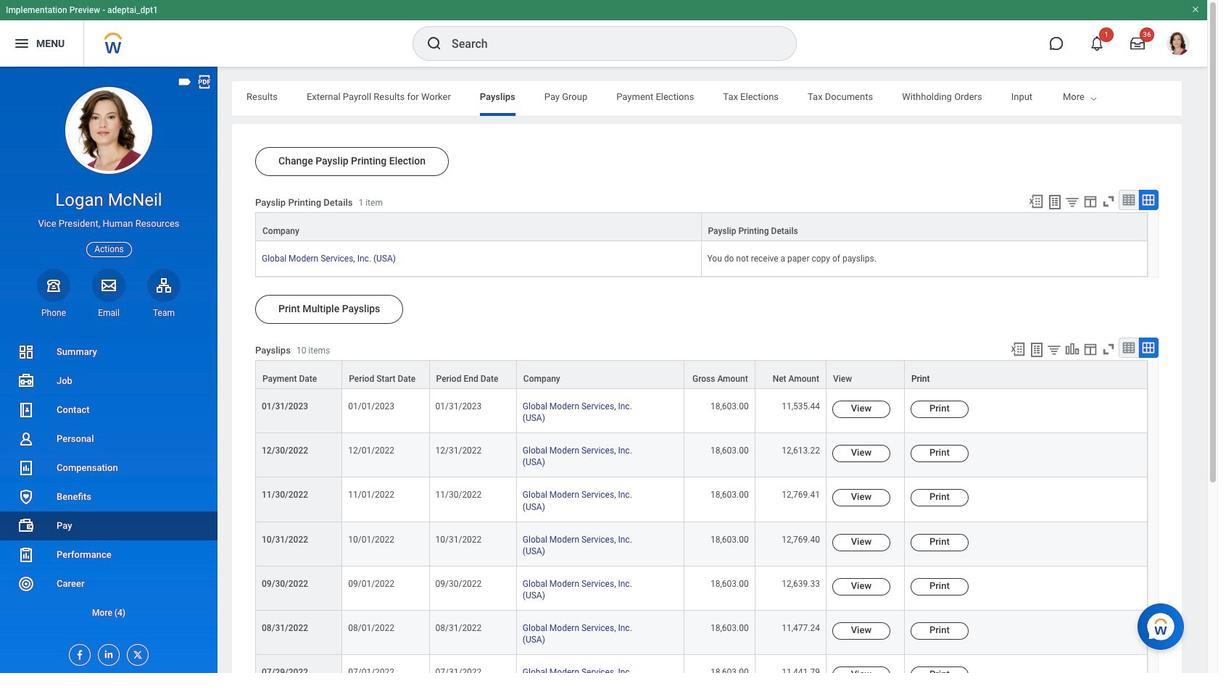 Task type: locate. For each thing, give the bounding box(es) containing it.
team logan mcneil element
[[147, 307, 181, 319]]

toolbar
[[1022, 190, 1159, 212], [1003, 338, 1159, 360]]

fullscreen image
[[1101, 194, 1117, 210]]

export to worksheets image
[[1046, 194, 1064, 211], [1028, 342, 1046, 359]]

export to excel image left select to filter grid data image
[[1028, 194, 1044, 210]]

export to worksheets image left select to filter grid data image
[[1046, 194, 1064, 211]]

view team image
[[155, 277, 173, 294]]

3 row from the top
[[255, 360, 1148, 389]]

1 vertical spatial toolbar
[[1003, 338, 1159, 360]]

1 vertical spatial export to worksheets image
[[1028, 342, 1046, 359]]

summary image
[[17, 344, 35, 361]]

row
[[255, 212, 1148, 241], [255, 241, 1148, 277], [255, 360, 1148, 389], [255, 389, 1148, 434], [255, 434, 1148, 478], [255, 478, 1148, 522], [255, 522, 1148, 567], [255, 567, 1148, 611], [255, 611, 1148, 656], [255, 656, 1148, 674]]

Search Workday  search field
[[452, 28, 766, 59]]

search image
[[426, 35, 443, 52]]

1 vertical spatial export to excel image
[[1010, 342, 1026, 358]]

personal image
[[17, 431, 35, 448]]

export to worksheets image left select to filter grid data icon
[[1028, 342, 1046, 359]]

pay image
[[17, 518, 35, 535]]

9 row from the top
[[255, 611, 1148, 656]]

click to view/edit grid preferences image
[[1082, 342, 1098, 358]]

0 vertical spatial export to worksheets image
[[1046, 194, 1064, 211]]

click to view/edit grid preferences image
[[1082, 194, 1098, 210]]

compensation image
[[17, 460, 35, 477]]

0 vertical spatial export to excel image
[[1028, 194, 1044, 210]]

export to excel image left select to filter grid data icon
[[1010, 342, 1026, 358]]

1 horizontal spatial export to excel image
[[1028, 194, 1044, 210]]

benefits image
[[17, 489, 35, 506]]

1 horizontal spatial export to worksheets image
[[1046, 194, 1064, 211]]

notifications large image
[[1090, 36, 1104, 51]]

table image
[[1122, 193, 1136, 207]]

0 horizontal spatial export to excel image
[[1010, 342, 1026, 358]]

export to excel image for select to filter grid data image
[[1028, 194, 1044, 210]]

banner
[[0, 0, 1207, 67]]

5 row from the top
[[255, 434, 1148, 478]]

phone logan mcneil element
[[37, 307, 70, 319]]

expand table image
[[1141, 193, 1156, 207]]

export to excel image
[[1028, 194, 1044, 210], [1010, 342, 1026, 358]]

4 row from the top
[[255, 389, 1148, 434]]

export to excel image for select to filter grid data icon
[[1010, 342, 1026, 358]]

0 horizontal spatial export to worksheets image
[[1028, 342, 1046, 359]]

list
[[0, 338, 218, 628]]

tab list
[[232, 81, 1218, 116]]



Task type: vqa. For each thing, say whether or not it's contained in the screenshot.
Workday dynamically suggests business questions based on your tenant
no



Task type: describe. For each thing, give the bounding box(es) containing it.
contact image
[[17, 402, 35, 419]]

0 vertical spatial toolbar
[[1022, 190, 1159, 212]]

linkedin image
[[99, 645, 115, 661]]

navigation pane region
[[0, 67, 218, 674]]

mail image
[[100, 277, 117, 294]]

fullscreen image
[[1101, 342, 1117, 358]]

export to worksheets image for select to filter grid data icon
[[1028, 342, 1046, 359]]

6 row from the top
[[255, 478, 1148, 522]]

job image
[[17, 373, 35, 390]]

tag image
[[177, 74, 193, 90]]

7 row from the top
[[255, 522, 1148, 567]]

export to worksheets image for select to filter grid data image
[[1046, 194, 1064, 211]]

2 row from the top
[[255, 241, 1148, 277]]

email logan mcneil element
[[92, 307, 125, 319]]

inbox large image
[[1130, 36, 1145, 51]]

view printable version (pdf) image
[[196, 74, 212, 90]]

10 row from the top
[[255, 656, 1148, 674]]

1 row from the top
[[255, 212, 1148, 241]]

career image
[[17, 576, 35, 593]]

expand table image
[[1141, 341, 1156, 355]]

x image
[[128, 645, 144, 661]]

phone image
[[44, 277, 64, 294]]

justify image
[[13, 35, 30, 52]]

facebook image
[[70, 645, 86, 661]]

performance image
[[17, 547, 35, 564]]

select to filter grid data image
[[1046, 342, 1062, 358]]

8 row from the top
[[255, 567, 1148, 611]]

table image
[[1122, 341, 1136, 355]]

select to filter grid data image
[[1064, 194, 1080, 210]]

close environment banner image
[[1191, 5, 1200, 14]]

profile logan mcneil image
[[1167, 32, 1190, 58]]



